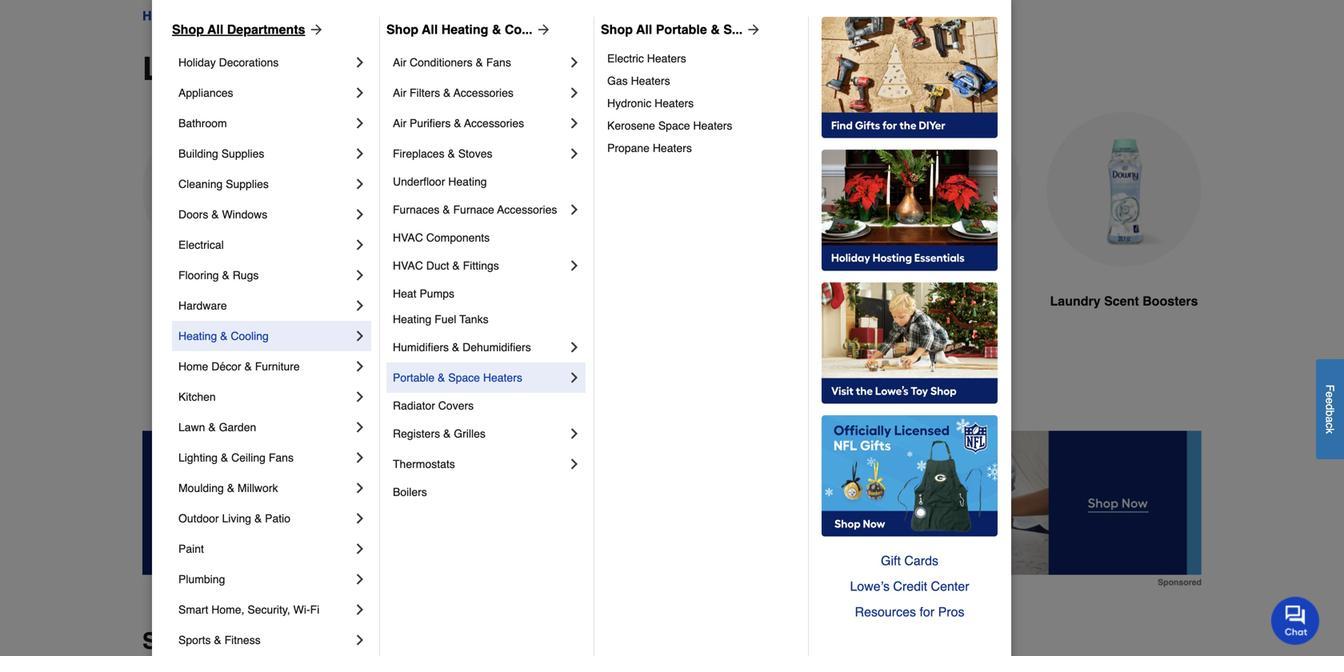 Task type: describe. For each thing, give the bounding box(es) containing it.
chevron right image for air purifiers & accessories
[[567, 115, 583, 131]]

filters
[[410, 86, 440, 99]]

lawn
[[179, 421, 205, 434]]

registers & grilles link
[[393, 419, 567, 449]]

kerosene space heaters
[[608, 119, 733, 132]]

pumps
[[420, 287, 455, 300]]

0 vertical spatial laundry supplies
[[317, 8, 416, 23]]

detergent
[[217, 294, 277, 309]]

center
[[931, 579, 970, 594]]

orange box of tide washing machine cleaner. image
[[685, 112, 840, 267]]

hydronic heaters link
[[608, 92, 797, 114]]

heating & cooling
[[179, 330, 269, 343]]

fireplaces
[[393, 147, 445, 160]]

& left s...
[[711, 22, 720, 37]]

laundry right departments
[[317, 8, 363, 23]]

arrow right image for shop all portable & s...
[[743, 22, 762, 38]]

bathroom
[[179, 117, 227, 130]]

officially licensed n f l gifts. shop now. image
[[822, 415, 998, 537]]

purifiers
[[410, 117, 451, 130]]

white bottle of shout stain remover. image
[[504, 112, 660, 267]]

chevron right image for holiday decorations
[[352, 54, 368, 70]]

hvac components link
[[393, 225, 583, 251]]

& up radiator covers
[[438, 371, 445, 384]]

smart home, security, wi-fi link
[[179, 595, 352, 625]]

smart home, security, wi-fi
[[179, 604, 320, 616]]

lawn & garden
[[179, 421, 256, 434]]

heating inside heating & cooling link
[[179, 330, 217, 343]]

accessories for furnaces & furnace accessories
[[497, 203, 557, 216]]

air for air conditioners & fans
[[393, 56, 407, 69]]

outdoor
[[179, 512, 219, 525]]

windows
[[222, 208, 268, 221]]

humidifiers & dehumidifiers link
[[393, 332, 567, 363]]

home link
[[142, 6, 178, 26]]

lighting
[[179, 451, 218, 464]]

chevron right image for kitchen
[[352, 389, 368, 405]]

underfloor
[[393, 175, 445, 188]]

& inside 'link'
[[222, 269, 230, 282]]

chevron right image for hardware
[[352, 298, 368, 314]]

pros
[[939, 605, 965, 620]]

smart
[[179, 604, 208, 616]]

flooring
[[179, 269, 219, 282]]

underfloor heating link
[[393, 169, 583, 195]]

green container of gain laundry detergent. image
[[142, 112, 298, 267]]

lowe's credit center
[[850, 579, 970, 594]]

fabric softeners
[[350, 294, 452, 309]]

a
[[1324, 417, 1337, 423]]

chevron right image for hvac duct & fittings
[[567, 258, 583, 274]]

underfloor heating
[[393, 175, 487, 188]]

shop for shop all heating & co...
[[387, 22, 419, 37]]

holiday decorations link
[[179, 47, 352, 78]]

advertisement region
[[142, 431, 1202, 587]]

chevron right image for portable & space heaters
[[567, 370, 583, 386]]

chevron right image for thermostats
[[567, 456, 583, 472]]

sports & fitness
[[179, 634, 261, 647]]

kitchen
[[179, 391, 216, 403]]

millwork
[[238, 482, 278, 495]]

departments
[[227, 22, 305, 37]]

hvac for hvac duct & fittings
[[393, 259, 423, 272]]

hydronic
[[608, 97, 652, 110]]

fittings
[[463, 259, 499, 272]]

& left ceiling
[[221, 451, 228, 464]]

chevron right image for humidifiers & dehumidifiers
[[567, 339, 583, 355]]

air for air filters & accessories
[[393, 86, 407, 99]]

k
[[1324, 428, 1337, 434]]

fabric fresheners link
[[866, 112, 1021, 349]]

shop by brand
[[142, 629, 302, 654]]

heaters down hydronic heaters link
[[694, 119, 733, 132]]

radiator
[[393, 399, 435, 412]]

appliances link
[[179, 78, 352, 108]]

air purifiers & accessories
[[393, 117, 524, 130]]

duct
[[426, 259, 449, 272]]

thermostats link
[[393, 449, 567, 479]]

d
[[1324, 404, 1337, 410]]

hvac for hvac components
[[393, 231, 423, 244]]

electric
[[608, 52, 644, 65]]

c
[[1324, 423, 1337, 428]]

& left cooling
[[220, 330, 228, 343]]

paint link
[[179, 534, 352, 564]]

furniture
[[255, 360, 300, 373]]

heat
[[393, 287, 417, 300]]

doors
[[179, 208, 208, 221]]

1 horizontal spatial portable
[[656, 22, 707, 37]]

lighting & ceiling fans link
[[179, 443, 352, 473]]

chevron right image for flooring & rugs
[[352, 267, 368, 283]]

hardware
[[179, 299, 227, 312]]

gift cards link
[[822, 548, 998, 574]]

heating inside shop all heating & co... link
[[442, 22, 489, 37]]

cleaning supplies for the bottommost cleaning supplies link
[[179, 178, 269, 191]]

heating & cooling link
[[179, 321, 352, 351]]

find gifts for the diyer. image
[[822, 17, 998, 138]]

furnace
[[453, 203, 495, 216]]

chevron right image for appliances
[[352, 85, 368, 101]]

& right sports at the bottom
[[214, 634, 221, 647]]

shop all departments link
[[172, 20, 325, 39]]

chevron right image for air filters & accessories
[[567, 85, 583, 101]]

hardware link
[[179, 291, 352, 321]]

outdoor living & patio
[[179, 512, 291, 525]]

plumbing
[[179, 573, 225, 586]]

registers & grilles
[[393, 427, 486, 440]]

chevron right image for moulding & millwork
[[352, 480, 368, 496]]

1 vertical spatial space
[[448, 371, 480, 384]]

holiday decorations
[[179, 56, 279, 69]]

fabric for fabric softeners
[[350, 294, 389, 309]]

by
[[205, 629, 231, 654]]

0 vertical spatial cleaning supplies link
[[192, 6, 303, 26]]

moulding
[[179, 482, 224, 495]]

gas heaters
[[608, 74, 670, 87]]

bathroom link
[[179, 108, 352, 138]]

chevron right image for sports & fitness
[[352, 632, 368, 648]]

chevron right image for plumbing
[[352, 572, 368, 588]]

all for departments
[[207, 22, 224, 37]]

decorations
[[219, 56, 279, 69]]

building
[[179, 147, 218, 160]]

visit the lowe's toy shop. image
[[822, 283, 998, 404]]

hvac duct & fittings link
[[393, 251, 567, 281]]

shop all heating & co...
[[387, 22, 533, 37]]

supplies for the top cleaning supplies link
[[250, 8, 303, 23]]

blue spray bottle of febreze fabric freshener. image
[[866, 112, 1021, 267]]

2 e from the top
[[1324, 398, 1337, 404]]

laundry for white bottle of shout stain remover. image
[[506, 294, 557, 309]]

air conditioners & fans
[[393, 56, 511, 69]]

cleaners
[[736, 313, 790, 328]]

décor
[[212, 360, 241, 373]]

1 horizontal spatial space
[[659, 119, 690, 132]]

chevron right image for doors & windows
[[352, 207, 368, 223]]

laundry detergent
[[163, 294, 277, 309]]



Task type: locate. For each thing, give the bounding box(es) containing it.
chevron right image for electrical
[[352, 237, 368, 253]]

fresheners
[[930, 294, 999, 309]]

cleaning down building
[[179, 178, 223, 191]]

resources for pros link
[[822, 600, 998, 625]]

supplies up windows
[[226, 178, 269, 191]]

& up air filters & accessories link
[[476, 56, 483, 69]]

chevron right image for bathroom
[[352, 115, 368, 131]]

chat invite button image
[[1272, 596, 1321, 645]]

heaters for propane heaters
[[653, 142, 692, 154]]

hvac up heat
[[393, 259, 423, 272]]

chevron right image for lighting & ceiling fans
[[352, 450, 368, 466]]

portable up the electric heaters link
[[656, 22, 707, 37]]

1 vertical spatial cleaning supplies
[[179, 178, 269, 191]]

heating down softeners
[[393, 313, 432, 326]]

2 horizontal spatial shop
[[601, 22, 633, 37]]

cleaning supplies up decorations
[[192, 8, 303, 23]]

humidifiers & dehumidifiers
[[393, 341, 531, 354]]

0 horizontal spatial shop
[[172, 22, 204, 37]]

credit
[[894, 579, 928, 594]]

laundry for bottle of downy laundry scent booster. 'image' on the top
[[1051, 294, 1101, 309]]

1 arrow right image from the left
[[305, 22, 325, 38]]

& right the duct
[[453, 259, 460, 272]]

0 vertical spatial accessories
[[454, 86, 514, 99]]

home for home
[[142, 8, 178, 23]]

shop for shop all departments
[[172, 22, 204, 37]]

cleaning supplies for the top cleaning supplies link
[[192, 8, 303, 23]]

1 vertical spatial cleaning
[[179, 178, 223, 191]]

1 shop from the left
[[172, 22, 204, 37]]

1 vertical spatial hvac
[[393, 259, 423, 272]]

& left co...
[[492, 22, 501, 37]]

supplies up holiday decorations link
[[250, 8, 303, 23]]

e
[[1324, 392, 1337, 398], [1324, 398, 1337, 404]]

e up b
[[1324, 398, 1337, 404]]

hvac
[[393, 231, 423, 244], [393, 259, 423, 272]]

chevron right image for registers & grilles
[[567, 426, 583, 442]]

laundry left scent
[[1051, 294, 1101, 309]]

doors & windows link
[[179, 199, 352, 230]]

0 vertical spatial cleaning
[[192, 8, 246, 23]]

shop all portable & s... link
[[601, 20, 762, 39]]

kerosene
[[608, 119, 656, 132]]

chevron right image for outdoor living & patio
[[352, 511, 368, 527]]

laundry stain removers
[[506, 294, 657, 309]]

scent
[[1105, 294, 1140, 309]]

cleaning supplies link up windows
[[179, 169, 352, 199]]

1 horizontal spatial home
[[179, 360, 208, 373]]

arrow right image up the electric heaters link
[[743, 22, 762, 38]]

heaters for gas heaters
[[631, 74, 670, 87]]

laundry inside 'link'
[[506, 294, 557, 309]]

grilles
[[454, 427, 486, 440]]

boilers
[[393, 486, 427, 499]]

heaters for hydronic heaters
[[655, 97, 694, 110]]

hvac down furnaces
[[393, 231, 423, 244]]

arrow right image up holiday decorations link
[[305, 22, 325, 38]]

1 horizontal spatial fabric
[[888, 294, 927, 309]]

heating inside heating fuel tanks link
[[393, 313, 432, 326]]

supplies for the building supplies link
[[221, 147, 264, 160]]

chevron right image for furnaces & furnace accessories
[[567, 202, 583, 218]]

chevron right image for lawn & garden
[[352, 419, 368, 435]]

lowe's credit center link
[[822, 574, 998, 600]]

electrical
[[179, 239, 224, 251]]

3 arrow right image from the left
[[743, 22, 762, 38]]

propane
[[608, 142, 650, 154]]

bottle of downy laundry scent booster. image
[[1047, 112, 1202, 267]]

chevron right image for air conditioners & fans
[[567, 54, 583, 70]]

0 vertical spatial portable
[[656, 22, 707, 37]]

laundry down the shop all departments
[[142, 50, 269, 87]]

1 vertical spatial portable
[[393, 371, 435, 384]]

shop up electric
[[601, 22, 633, 37]]

2 fabric from the left
[[888, 294, 927, 309]]

1 vertical spatial home
[[179, 360, 208, 373]]

hvac duct & fittings
[[393, 259, 499, 272]]

cleaning supplies
[[192, 8, 303, 23], [179, 178, 269, 191]]

0 vertical spatial air
[[393, 56, 407, 69]]

garden
[[219, 421, 256, 434]]

1 e from the top
[[1324, 392, 1337, 398]]

1 horizontal spatial all
[[422, 22, 438, 37]]

laundry for green container of gain laundry detergent. image
[[163, 294, 214, 309]]

f
[[1324, 385, 1337, 392]]

1 all from the left
[[207, 22, 224, 37]]

building supplies
[[179, 147, 264, 160]]

stain
[[561, 294, 592, 309]]

1 vertical spatial cleaning supplies link
[[179, 169, 352, 199]]

laundry supplies link
[[317, 6, 416, 26]]

patio
[[265, 512, 291, 525]]

air left conditioners
[[393, 56, 407, 69]]

1 vertical spatial fans
[[269, 451, 294, 464]]

& left rugs
[[222, 269, 230, 282]]

heating fuel tanks link
[[393, 307, 583, 332]]

paint
[[179, 543, 204, 556]]

0 vertical spatial hvac
[[393, 231, 423, 244]]

shop inside "shop all departments" link
[[172, 22, 204, 37]]

2 hvac from the top
[[393, 259, 423, 272]]

supplies for the bottommost cleaning supplies link
[[226, 178, 269, 191]]

chevron right image
[[352, 85, 368, 101], [567, 85, 583, 101], [352, 115, 368, 131], [567, 115, 583, 131], [567, 146, 583, 162], [567, 202, 583, 218], [352, 237, 368, 253], [352, 267, 368, 283], [352, 298, 368, 314], [567, 370, 583, 386], [352, 450, 368, 466], [567, 456, 583, 472], [352, 480, 368, 496], [352, 511, 368, 527], [352, 541, 368, 557], [352, 572, 368, 588], [352, 632, 368, 648]]

0 horizontal spatial fans
[[269, 451, 294, 464]]

3 shop from the left
[[601, 22, 633, 37]]

accessories up air purifiers & accessories link
[[454, 86, 514, 99]]

accessories down underfloor heating link
[[497, 203, 557, 216]]

fabric
[[350, 294, 389, 309], [888, 294, 927, 309]]

0 horizontal spatial home
[[142, 8, 178, 23]]

1 air from the top
[[393, 56, 407, 69]]

3 air from the top
[[393, 117, 407, 130]]

& right doors
[[212, 208, 219, 221]]

2 vertical spatial air
[[393, 117, 407, 130]]

gift
[[881, 554, 901, 568]]

& left grilles
[[443, 427, 451, 440]]

covers
[[438, 399, 474, 412]]

heaters up hydronic heaters
[[631, 74, 670, 87]]

heaters down shop all portable & s...
[[647, 52, 687, 65]]

fabric for fabric fresheners
[[888, 294, 927, 309]]

lawn & garden link
[[179, 412, 352, 443]]

2 shop from the left
[[387, 22, 419, 37]]

accessories for air purifiers & accessories
[[464, 117, 524, 130]]

1 vertical spatial air
[[393, 86, 407, 99]]

home décor & furniture link
[[179, 351, 352, 382]]

supplies down bathroom link
[[221, 147, 264, 160]]

3 all from the left
[[636, 22, 653, 37]]

laundry down flooring
[[163, 294, 214, 309]]

home for home décor & furniture
[[179, 360, 208, 373]]

0 horizontal spatial portable
[[393, 371, 435, 384]]

heating fuel tanks
[[393, 313, 489, 326]]

all up holiday decorations
[[207, 22, 224, 37]]

heating inside underfloor heating link
[[448, 175, 487, 188]]

humidifiers
[[393, 341, 449, 354]]

cleaning up holiday decorations
[[192, 8, 246, 23]]

propane heaters link
[[608, 137, 797, 159]]

chevron right image for cleaning supplies
[[352, 176, 368, 192]]

chevron right image
[[352, 54, 368, 70], [567, 54, 583, 70], [352, 146, 368, 162], [352, 176, 368, 192], [352, 207, 368, 223], [567, 258, 583, 274], [352, 328, 368, 344], [567, 339, 583, 355], [352, 359, 368, 375], [352, 389, 368, 405], [352, 419, 368, 435], [567, 426, 583, 442], [352, 602, 368, 618]]

radiator covers link
[[393, 393, 583, 419]]

machine
[[765, 294, 817, 309]]

heating up furnace
[[448, 175, 487, 188]]

air for air purifiers & accessories
[[393, 117, 407, 130]]

chevron right image for paint
[[352, 541, 368, 557]]

security,
[[248, 604, 290, 616]]

laundry stain removers link
[[504, 112, 660, 349]]

shop for shop all portable & s...
[[601, 22, 633, 37]]

0 horizontal spatial all
[[207, 22, 224, 37]]

air
[[393, 56, 407, 69], [393, 86, 407, 99], [393, 117, 407, 130]]

& right purifiers
[[454, 117, 462, 130]]

& left furnace
[[443, 203, 450, 216]]

1 hvac from the top
[[393, 231, 423, 244]]

gift cards
[[881, 554, 939, 568]]

lowe's
[[850, 579, 890, 594]]

propane heaters
[[608, 142, 692, 154]]

gas
[[608, 74, 628, 87]]

dehumidifiers
[[463, 341, 531, 354]]

co...
[[505, 22, 533, 37]]

fabric inside the fabric fresheners link
[[888, 294, 927, 309]]

fi
[[310, 604, 320, 616]]

shop all portable & s...
[[601, 22, 743, 37]]

all for portable
[[636, 22, 653, 37]]

home
[[142, 8, 178, 23], [179, 360, 208, 373]]

chevron right image for smart home, security, wi-fi
[[352, 602, 368, 618]]

1 vertical spatial accessories
[[464, 117, 524, 130]]

moulding & millwork link
[[179, 473, 352, 503]]

washing machine cleaners link
[[685, 112, 840, 369]]

fabric softeners link
[[323, 112, 479, 349]]

& down fuel
[[452, 341, 460, 354]]

all up electric heaters
[[636, 22, 653, 37]]

all up conditioners
[[422, 22, 438, 37]]

chevron right image for building supplies
[[352, 146, 368, 162]]

heating
[[442, 22, 489, 37], [448, 175, 487, 188], [393, 313, 432, 326], [179, 330, 217, 343]]

& right lawn
[[208, 421, 216, 434]]

heaters up kerosene space heaters
[[655, 97, 694, 110]]

2 all from the left
[[422, 22, 438, 37]]

fabric inside fabric softeners link
[[350, 294, 389, 309]]

0 horizontal spatial arrow right image
[[305, 22, 325, 38]]

0 vertical spatial fans
[[486, 56, 511, 69]]

cleaning supplies link up decorations
[[192, 6, 303, 26]]

chevron right image for heating & cooling
[[352, 328, 368, 344]]

accessories for air filters & accessories
[[454, 86, 514, 99]]

heating down hardware
[[179, 330, 217, 343]]

e up the d
[[1324, 392, 1337, 398]]

space up covers
[[448, 371, 480, 384]]

blue bottle of downy fabric softener. image
[[323, 112, 479, 267]]

0 horizontal spatial space
[[448, 371, 480, 384]]

heaters down kerosene space heaters
[[653, 142, 692, 154]]

&
[[492, 22, 501, 37], [711, 22, 720, 37], [476, 56, 483, 69], [443, 86, 451, 99], [454, 117, 462, 130], [448, 147, 455, 160], [443, 203, 450, 216], [212, 208, 219, 221], [453, 259, 460, 272], [222, 269, 230, 282], [220, 330, 228, 343], [452, 341, 460, 354], [245, 360, 252, 373], [438, 371, 445, 384], [208, 421, 216, 434], [443, 427, 451, 440], [221, 451, 228, 464], [227, 482, 235, 495], [254, 512, 262, 525], [214, 634, 221, 647]]

2 vertical spatial accessories
[[497, 203, 557, 216]]

fans for air conditioners & fans
[[486, 56, 511, 69]]

1 horizontal spatial arrow right image
[[533, 22, 552, 38]]

space down hydronic heaters
[[659, 119, 690, 132]]

supplies for the laundry supplies link
[[367, 8, 416, 23]]

cleaning supplies up doors & windows
[[179, 178, 269, 191]]

2 horizontal spatial arrow right image
[[743, 22, 762, 38]]

chevron right image for home décor & furniture
[[352, 359, 368, 375]]

fuel
[[435, 313, 457, 326]]

rugs
[[233, 269, 259, 282]]

building supplies link
[[179, 138, 352, 169]]

2 arrow right image from the left
[[533, 22, 552, 38]]

shop up holiday
[[172, 22, 204, 37]]

fans for lighting & ceiling fans
[[269, 451, 294, 464]]

2 horizontal spatial all
[[636, 22, 653, 37]]

electrical link
[[179, 230, 352, 260]]

arrow right image for shop all heating & co...
[[533, 22, 552, 38]]

arrow right image
[[305, 22, 325, 38], [533, 22, 552, 38], [743, 22, 762, 38]]

fabric left heat
[[350, 294, 389, 309]]

heating up air conditioners & fans
[[442, 22, 489, 37]]

all
[[207, 22, 224, 37], [422, 22, 438, 37], [636, 22, 653, 37]]

fitness
[[225, 634, 261, 647]]

stoves
[[458, 147, 493, 160]]

arrow right image inside "shop all departments" link
[[305, 22, 325, 38]]

all for heating
[[422, 22, 438, 37]]

2 air from the top
[[393, 86, 407, 99]]

& left stoves
[[448, 147, 455, 160]]

0 horizontal spatial fabric
[[350, 294, 389, 309]]

1 horizontal spatial fans
[[486, 56, 511, 69]]

sports
[[179, 634, 211, 647]]

1 fabric from the left
[[350, 294, 389, 309]]

& right décor
[[245, 360, 252, 373]]

0 vertical spatial space
[[659, 119, 690, 132]]

holiday hosting essentials. image
[[822, 150, 998, 271]]

washing
[[709, 294, 762, 309]]

laundry supplies
[[317, 8, 416, 23], [142, 50, 411, 87]]

ceiling
[[231, 451, 266, 464]]

supplies up conditioners
[[367, 8, 416, 23]]

fans
[[486, 56, 511, 69], [269, 451, 294, 464]]

shop inside shop all heating & co... link
[[387, 22, 419, 37]]

air left purifiers
[[393, 117, 407, 130]]

shop
[[172, 22, 204, 37], [387, 22, 419, 37], [601, 22, 633, 37]]

arrow right image inside shop all portable & s... link
[[743, 22, 762, 38]]

fans right ceiling
[[269, 451, 294, 464]]

portable & space heaters link
[[393, 363, 567, 393]]

& left 'patio'
[[254, 512, 262, 525]]

1 horizontal spatial shop
[[387, 22, 419, 37]]

shop inside shop all portable & s... link
[[601, 22, 633, 37]]

shop up conditioners
[[387, 22, 419, 37]]

kerosene space heaters link
[[608, 114, 797, 137]]

heaters for electric heaters
[[647, 52, 687, 65]]

chevron right image for fireplaces & stoves
[[567, 146, 583, 162]]

outdoor living & patio link
[[179, 503, 352, 534]]

boilers link
[[393, 479, 583, 505]]

electric heaters link
[[608, 47, 797, 70]]

air left filters on the left of the page
[[393, 86, 407, 99]]

portable up radiator
[[393, 371, 435, 384]]

furnaces
[[393, 203, 440, 216]]

arrow right image up "air conditioners & fans" link
[[533, 22, 552, 38]]

wi-
[[293, 604, 310, 616]]

& right filters on the left of the page
[[443, 86, 451, 99]]

supplies down the laundry supplies link
[[278, 50, 411, 87]]

heaters down dehumidifiers
[[483, 371, 523, 384]]

hvac components
[[393, 231, 490, 244]]

fabric left fresheners
[[888, 294, 927, 309]]

furnaces & furnace accessories link
[[393, 195, 567, 225]]

laundry detergent link
[[142, 112, 298, 349]]

resources for pros
[[855, 605, 965, 620]]

f e e d b a c k button
[[1317, 359, 1345, 459]]

thermostats
[[393, 458, 455, 471]]

arrow right image for shop all departments
[[305, 22, 325, 38]]

fans up air filters & accessories link
[[486, 56, 511, 69]]

arrow right image inside shop all heating & co... link
[[533, 22, 552, 38]]

0 vertical spatial home
[[142, 8, 178, 23]]

& left millwork
[[227, 482, 235, 495]]

0 vertical spatial cleaning supplies
[[192, 8, 303, 23]]

shop
[[142, 629, 199, 654]]

1 vertical spatial laundry supplies
[[142, 50, 411, 87]]

accessories up fireplaces & stoves link
[[464, 117, 524, 130]]

laundry
[[317, 8, 363, 23], [142, 50, 269, 87], [163, 294, 214, 309], [506, 294, 557, 309], [1051, 294, 1101, 309]]

laundry left stain
[[506, 294, 557, 309]]

cleaning
[[192, 8, 246, 23], [179, 178, 223, 191]]



Task type: vqa. For each thing, say whether or not it's contained in the screenshot.
Moen
no



